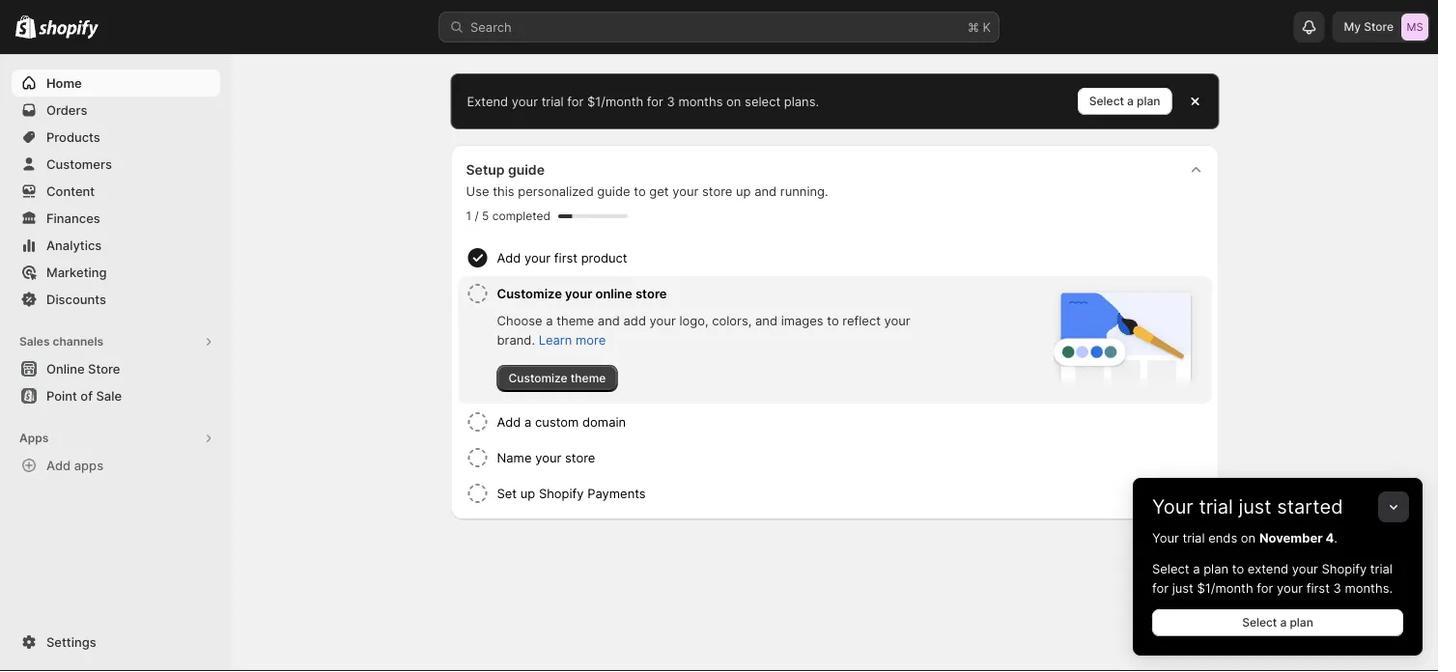 Task type: describe. For each thing, give the bounding box(es) containing it.
channels
[[53, 335, 103, 349]]

my
[[1344, 20, 1361, 34]]

customize theme link
[[497, 365, 618, 392]]

0 vertical spatial store
[[702, 184, 733, 199]]

plans.
[[784, 94, 819, 109]]

sale
[[96, 388, 122, 403]]

analytics
[[46, 238, 102, 253]]

online store link
[[12, 356, 220, 383]]

reflect
[[843, 313, 881, 328]]

1 / 5 completed
[[466, 209, 551, 223]]

⌘ k
[[968, 19, 991, 34]]

customize your online store element
[[497, 311, 957, 392]]

k
[[983, 19, 991, 34]]

select a plan link inside your trial just started element
[[1153, 610, 1404, 637]]

setup
[[466, 162, 505, 178]]

your right the add
[[650, 313, 676, 328]]

started
[[1277, 495, 1343, 519]]

/
[[475, 209, 479, 223]]

and left running.
[[755, 184, 777, 199]]

discounts
[[46, 292, 106, 307]]

set up shopify payments button
[[497, 476, 1204, 511]]

select a plan to extend your shopify trial for just $1/month for your first 3 months.
[[1153, 561, 1393, 596]]

0 horizontal spatial 3
[[667, 94, 675, 109]]

payments
[[588, 486, 646, 501]]

0 vertical spatial on
[[727, 94, 741, 109]]

settings
[[46, 635, 96, 650]]

content
[[46, 184, 95, 199]]

months
[[679, 94, 723, 109]]

choose a theme and add your logo, colors, and images to reflect your brand.
[[497, 313, 911, 347]]

0 vertical spatial select a plan link
[[1078, 88, 1172, 115]]

2 horizontal spatial plan
[[1290, 616, 1314, 630]]

set up shopify payments
[[497, 486, 646, 501]]

add
[[624, 313, 646, 328]]

5
[[482, 209, 489, 223]]

a for and
[[546, 313, 553, 328]]

add your first product
[[497, 250, 628, 265]]

0 vertical spatial select
[[1090, 94, 1124, 108]]

customers
[[46, 157, 112, 171]]

sales
[[19, 335, 50, 349]]

point of sale
[[46, 388, 122, 403]]

1 vertical spatial theme
[[571, 371, 606, 385]]

plan inside select a plan to extend your shopify trial for just $1/month for your first 3 months.
[[1204, 561, 1229, 576]]

0 horizontal spatial guide
[[508, 162, 545, 178]]

extend
[[467, 94, 508, 109]]

images
[[781, 313, 824, 328]]

add apps button
[[12, 452, 220, 479]]

apps
[[74, 458, 103, 473]]

apps
[[19, 431, 49, 445]]

product
[[581, 250, 628, 265]]

orders link
[[12, 97, 220, 124]]

home link
[[12, 70, 220, 97]]

select inside select a plan to extend your shopify trial for just $1/month for your first 3 months.
[[1153, 561, 1190, 576]]

extend your trial for $1/month for 3 months on select plans.
[[467, 94, 819, 109]]

your inside 'name your store' dropdown button
[[535, 450, 562, 465]]

setup guide
[[466, 162, 545, 178]]

use this personalized guide to get your store up and running.
[[466, 184, 829, 199]]

logo,
[[680, 313, 709, 328]]

apps button
[[12, 425, 220, 452]]

add for add a custom domain
[[497, 414, 521, 429]]

your down november
[[1292, 561, 1319, 576]]

name your store button
[[497, 441, 1204, 475]]

custom
[[535, 414, 579, 429]]

store for my store
[[1364, 20, 1394, 34]]

ends
[[1209, 530, 1238, 545]]

trial left ends
[[1183, 530, 1205, 545]]

⌘
[[968, 19, 979, 34]]

learn
[[539, 332, 572, 347]]

personalized
[[518, 184, 594, 199]]

settings link
[[12, 629, 220, 656]]

up inside dropdown button
[[520, 486, 535, 501]]

1 horizontal spatial store
[[636, 286, 667, 301]]

home
[[46, 75, 82, 90]]

this
[[493, 184, 515, 199]]

domain
[[583, 414, 626, 429]]

name
[[497, 450, 532, 465]]

your trial just started element
[[1133, 528, 1423, 656]]

shopify image
[[39, 20, 99, 39]]

online
[[596, 286, 633, 301]]

0 vertical spatial $1/month
[[587, 94, 644, 109]]

just inside select a plan to extend your shopify trial for just $1/month for your first 3 months.
[[1172, 581, 1194, 596]]

your right the get
[[673, 184, 699, 199]]

your inside add your first product dropdown button
[[525, 250, 551, 265]]

finances
[[46, 211, 100, 226]]

products link
[[12, 124, 220, 151]]

your trial just started button
[[1133, 478, 1423, 519]]

1 horizontal spatial guide
[[597, 184, 630, 199]]

sales channels button
[[12, 328, 220, 356]]

your trial just started
[[1153, 495, 1343, 519]]

sales channels
[[19, 335, 103, 349]]

content link
[[12, 178, 220, 205]]

2 vertical spatial store
[[565, 450, 595, 465]]



Task type: locate. For each thing, give the bounding box(es) containing it.
1 vertical spatial first
[[1307, 581, 1330, 596]]

0 vertical spatial store
[[1364, 20, 1394, 34]]

0 vertical spatial first
[[554, 250, 578, 265]]

theme down more
[[571, 371, 606, 385]]

guide up this
[[508, 162, 545, 178]]

add your first product button
[[497, 241, 1204, 275]]

3 left months
[[667, 94, 675, 109]]

add inside add a custom domain dropdown button
[[497, 414, 521, 429]]

name your store
[[497, 450, 595, 465]]

months.
[[1345, 581, 1393, 596]]

0 vertical spatial plan
[[1137, 94, 1161, 108]]

to left extend
[[1232, 561, 1244, 576]]

store
[[702, 184, 733, 199], [636, 286, 667, 301], [565, 450, 595, 465]]

4
[[1326, 530, 1335, 545]]

shopify up months.
[[1322, 561, 1367, 576]]

your for your trial just started
[[1153, 495, 1194, 519]]

first left months.
[[1307, 581, 1330, 596]]

trial right extend
[[542, 94, 564, 109]]

your right reflect
[[884, 313, 911, 328]]

0 vertical spatial to
[[634, 184, 646, 199]]

0 horizontal spatial store
[[565, 450, 595, 465]]

1 your from the top
[[1153, 495, 1194, 519]]

1 vertical spatial to
[[827, 313, 839, 328]]

to
[[634, 184, 646, 199], [827, 313, 839, 328], [1232, 561, 1244, 576]]

store right my at the top of page
[[1364, 20, 1394, 34]]

customize your online store button
[[497, 276, 957, 311]]

to left the get
[[634, 184, 646, 199]]

3 left months.
[[1334, 581, 1342, 596]]

1 vertical spatial customize
[[509, 371, 568, 385]]

store right the get
[[702, 184, 733, 199]]

mark customize your online store as done image
[[466, 282, 489, 305]]

your right extend
[[512, 94, 538, 109]]

just inside dropdown button
[[1239, 495, 1272, 519]]

customize inside dropdown button
[[497, 286, 562, 301]]

finances link
[[12, 205, 220, 232]]

just down your trial ends on november 4 .
[[1172, 581, 1194, 596]]

a for domain
[[525, 414, 532, 429]]

store up sale
[[88, 361, 120, 376]]

0 horizontal spatial first
[[554, 250, 578, 265]]

theme up learn more link
[[557, 313, 594, 328]]

add right mark add a custom domain as done 'icon'
[[497, 414, 521, 429]]

shopify inside select a plan to extend your shopify trial for just $1/month for your first 3 months.
[[1322, 561, 1367, 576]]

point of sale button
[[0, 383, 232, 410]]

learn more link
[[539, 332, 606, 347]]

add down 1 / 5 completed
[[497, 250, 521, 265]]

your left ends
[[1153, 530, 1179, 545]]

1 vertical spatial store
[[88, 361, 120, 376]]

plan
[[1137, 94, 1161, 108], [1204, 561, 1229, 576], [1290, 616, 1314, 630]]

3 inside select a plan to extend your shopify trial for just $1/month for your first 3 months.
[[1334, 581, 1342, 596]]

$1/month left months
[[587, 94, 644, 109]]

1 vertical spatial just
[[1172, 581, 1194, 596]]

add for add your first product
[[497, 250, 521, 265]]

0 horizontal spatial shopify
[[539, 486, 584, 501]]

trial inside select a plan to extend your shopify trial for just $1/month for your first 3 months.
[[1371, 561, 1393, 576]]

0 horizontal spatial select
[[1090, 94, 1124, 108]]

point
[[46, 388, 77, 403]]

0 horizontal spatial up
[[520, 486, 535, 501]]

0 vertical spatial guide
[[508, 162, 545, 178]]

select
[[1090, 94, 1124, 108], [1153, 561, 1190, 576], [1243, 616, 1277, 630]]

$1/month
[[587, 94, 644, 109], [1197, 581, 1254, 596]]

add for add apps
[[46, 458, 71, 473]]

0 horizontal spatial on
[[727, 94, 741, 109]]

2 horizontal spatial store
[[702, 184, 733, 199]]

1 vertical spatial shopify
[[1322, 561, 1367, 576]]

0 horizontal spatial to
[[634, 184, 646, 199]]

your right "name"
[[535, 450, 562, 465]]

1 horizontal spatial up
[[736, 184, 751, 199]]

1 horizontal spatial shopify
[[1322, 561, 1367, 576]]

1 vertical spatial plan
[[1204, 561, 1229, 576]]

online
[[46, 361, 85, 376]]

0 vertical spatial add
[[497, 250, 521, 265]]

customize up choose at top left
[[497, 286, 562, 301]]

2 your from the top
[[1153, 530, 1179, 545]]

get
[[649, 184, 669, 199]]

0 horizontal spatial plan
[[1137, 94, 1161, 108]]

2 vertical spatial select
[[1243, 616, 1277, 630]]

guide
[[508, 162, 545, 178], [597, 184, 630, 199]]

1 vertical spatial on
[[1241, 530, 1256, 545]]

your inside customize your online store dropdown button
[[565, 286, 592, 301]]

trial inside your trial just started dropdown button
[[1199, 495, 1234, 519]]

a for to
[[1193, 561, 1200, 576]]

1 horizontal spatial to
[[827, 313, 839, 328]]

online store
[[46, 361, 120, 376]]

trial up months.
[[1371, 561, 1393, 576]]

brand.
[[497, 332, 535, 347]]

colors,
[[712, 313, 752, 328]]

your for your trial ends on november 4 .
[[1153, 530, 1179, 545]]

1 horizontal spatial select a plan
[[1243, 616, 1314, 630]]

your left online
[[565, 286, 592, 301]]

theme
[[557, 313, 594, 328], [571, 371, 606, 385]]

0 horizontal spatial just
[[1172, 581, 1194, 596]]

more
[[576, 332, 606, 347]]

0 horizontal spatial select a plan
[[1090, 94, 1161, 108]]

1 horizontal spatial plan
[[1204, 561, 1229, 576]]

1 horizontal spatial just
[[1239, 495, 1272, 519]]

$1/month down extend
[[1197, 581, 1254, 596]]

customers link
[[12, 151, 220, 178]]

1 vertical spatial select a plan
[[1243, 616, 1314, 630]]

to left reflect
[[827, 313, 839, 328]]

mark set up shopify payments as done image
[[466, 482, 489, 505]]

on
[[727, 94, 741, 109], [1241, 530, 1256, 545]]

your down extend
[[1277, 581, 1303, 596]]

first
[[554, 250, 578, 265], [1307, 581, 1330, 596]]

1 horizontal spatial store
[[1364, 20, 1394, 34]]

learn more
[[539, 332, 606, 347]]

set
[[497, 486, 517, 501]]

my store
[[1344, 20, 1394, 34]]

add left apps
[[46, 458, 71, 473]]

marketing
[[46, 265, 107, 280]]

shopify down name your store
[[539, 486, 584, 501]]

1 vertical spatial up
[[520, 486, 535, 501]]

of
[[81, 388, 93, 403]]

customize for customize theme
[[509, 371, 568, 385]]

1 horizontal spatial $1/month
[[1197, 581, 1254, 596]]

trial up ends
[[1199, 495, 1234, 519]]

store up the add
[[636, 286, 667, 301]]

1 vertical spatial your
[[1153, 530, 1179, 545]]

1 vertical spatial store
[[636, 286, 667, 301]]

0 vertical spatial up
[[736, 184, 751, 199]]

1 horizontal spatial on
[[1241, 530, 1256, 545]]

customize your online store
[[497, 286, 667, 301]]

1 horizontal spatial select
[[1153, 561, 1190, 576]]

1
[[466, 209, 472, 223]]

0 vertical spatial select a plan
[[1090, 94, 1161, 108]]

to inside choose a theme and add your logo, colors, and images to reflect your brand.
[[827, 313, 839, 328]]

store inside button
[[88, 361, 120, 376]]

1 horizontal spatial 3
[[1334, 581, 1342, 596]]

store up the "set up shopify payments"
[[565, 450, 595, 465]]

for
[[567, 94, 584, 109], [647, 94, 664, 109], [1153, 581, 1169, 596], [1257, 581, 1274, 596]]

$1/month inside select a plan to extend your shopify trial for just $1/month for your first 3 months.
[[1197, 581, 1254, 596]]

2 horizontal spatial to
[[1232, 561, 1244, 576]]

select a plan
[[1090, 94, 1161, 108], [1243, 616, 1314, 630]]

on inside your trial just started element
[[1241, 530, 1256, 545]]

theme inside choose a theme and add your logo, colors, and images to reflect your brand.
[[557, 313, 594, 328]]

first left the product on the top left
[[554, 250, 578, 265]]

extend
[[1248, 561, 1289, 576]]

1 vertical spatial select a plan link
[[1153, 610, 1404, 637]]

select a plan link
[[1078, 88, 1172, 115], [1153, 610, 1404, 637]]

first inside select a plan to extend your shopify trial for just $1/month for your first 3 months.
[[1307, 581, 1330, 596]]

0 vertical spatial customize
[[497, 286, 562, 301]]

choose
[[497, 313, 542, 328]]

add a custom domain button
[[497, 405, 1204, 440]]

and left the add
[[598, 313, 620, 328]]

shopify inside dropdown button
[[539, 486, 584, 501]]

2 vertical spatial add
[[46, 458, 71, 473]]

add a custom domain
[[497, 414, 626, 429]]

to inside select a plan to extend your shopify trial for just $1/month for your first 3 months.
[[1232, 561, 1244, 576]]

on left select
[[727, 94, 741, 109]]

select a plan for select a plan link within the your trial just started element
[[1243, 616, 1314, 630]]

marketing link
[[12, 259, 220, 286]]

on right ends
[[1241, 530, 1256, 545]]

running.
[[780, 184, 829, 199]]

your trial ends on november 4 .
[[1153, 530, 1338, 545]]

november
[[1260, 530, 1323, 545]]

customize for customize your online store
[[497, 286, 562, 301]]

guide left the get
[[597, 184, 630, 199]]

search
[[470, 19, 512, 34]]

select a plan for the top select a plan link
[[1090, 94, 1161, 108]]

3
[[667, 94, 675, 109], [1334, 581, 1342, 596]]

mark add a custom domain as done image
[[466, 411, 489, 434]]

my store image
[[1402, 14, 1429, 41]]

0 vertical spatial theme
[[557, 313, 594, 328]]

a
[[1128, 94, 1134, 108], [546, 313, 553, 328], [525, 414, 532, 429], [1193, 561, 1200, 576], [1280, 616, 1287, 630]]

add inside add apps button
[[46, 458, 71, 473]]

point of sale link
[[12, 383, 220, 410]]

up right set
[[520, 486, 535, 501]]

add apps
[[46, 458, 103, 473]]

add
[[497, 250, 521, 265], [497, 414, 521, 429], [46, 458, 71, 473]]

store for online store
[[88, 361, 120, 376]]

2 horizontal spatial select
[[1243, 616, 1277, 630]]

first inside add your first product dropdown button
[[554, 250, 578, 265]]

shopify
[[539, 486, 584, 501], [1322, 561, 1367, 576]]

1 vertical spatial 3
[[1334, 581, 1342, 596]]

1 vertical spatial $1/month
[[1197, 581, 1254, 596]]

shopify image
[[15, 15, 36, 38]]

0 vertical spatial your
[[1153, 495, 1194, 519]]

0 vertical spatial just
[[1239, 495, 1272, 519]]

and right colors,
[[755, 313, 778, 328]]

select a plan inside your trial just started element
[[1243, 616, 1314, 630]]

products
[[46, 129, 100, 144]]

0 horizontal spatial $1/month
[[587, 94, 644, 109]]

your up your trial ends on november 4 .
[[1153, 495, 1194, 519]]

online store button
[[0, 356, 232, 383]]

1 vertical spatial add
[[497, 414, 521, 429]]

up left running.
[[736, 184, 751, 199]]

a inside select a plan to extend your shopify trial for just $1/month for your first 3 months.
[[1193, 561, 1200, 576]]

store
[[1364, 20, 1394, 34], [88, 361, 120, 376]]

0 vertical spatial shopify
[[539, 486, 584, 501]]

0 vertical spatial 3
[[667, 94, 675, 109]]

analytics link
[[12, 232, 220, 259]]

0 horizontal spatial store
[[88, 361, 120, 376]]

use
[[466, 184, 489, 199]]

orders
[[46, 102, 87, 117]]

select
[[745, 94, 781, 109]]

completed
[[492, 209, 551, 223]]

1 horizontal spatial first
[[1307, 581, 1330, 596]]

your
[[1153, 495, 1194, 519], [1153, 530, 1179, 545]]

mark name your store as done image
[[466, 446, 489, 470]]

just up your trial ends on november 4 .
[[1239, 495, 1272, 519]]

2 vertical spatial plan
[[1290, 616, 1314, 630]]

discounts link
[[12, 286, 220, 313]]

2 vertical spatial to
[[1232, 561, 1244, 576]]

a inside choose a theme and add your logo, colors, and images to reflect your brand.
[[546, 313, 553, 328]]

customize down 'learn'
[[509, 371, 568, 385]]

your inside dropdown button
[[1153, 495, 1194, 519]]

and
[[755, 184, 777, 199], [598, 313, 620, 328], [755, 313, 778, 328]]

customize theme
[[509, 371, 606, 385]]

1 vertical spatial select
[[1153, 561, 1190, 576]]

your down completed
[[525, 250, 551, 265]]

1 vertical spatial guide
[[597, 184, 630, 199]]

a inside dropdown button
[[525, 414, 532, 429]]

add inside add your first product dropdown button
[[497, 250, 521, 265]]



Task type: vqa. For each thing, say whether or not it's contained in the screenshot.
leftmost first
yes



